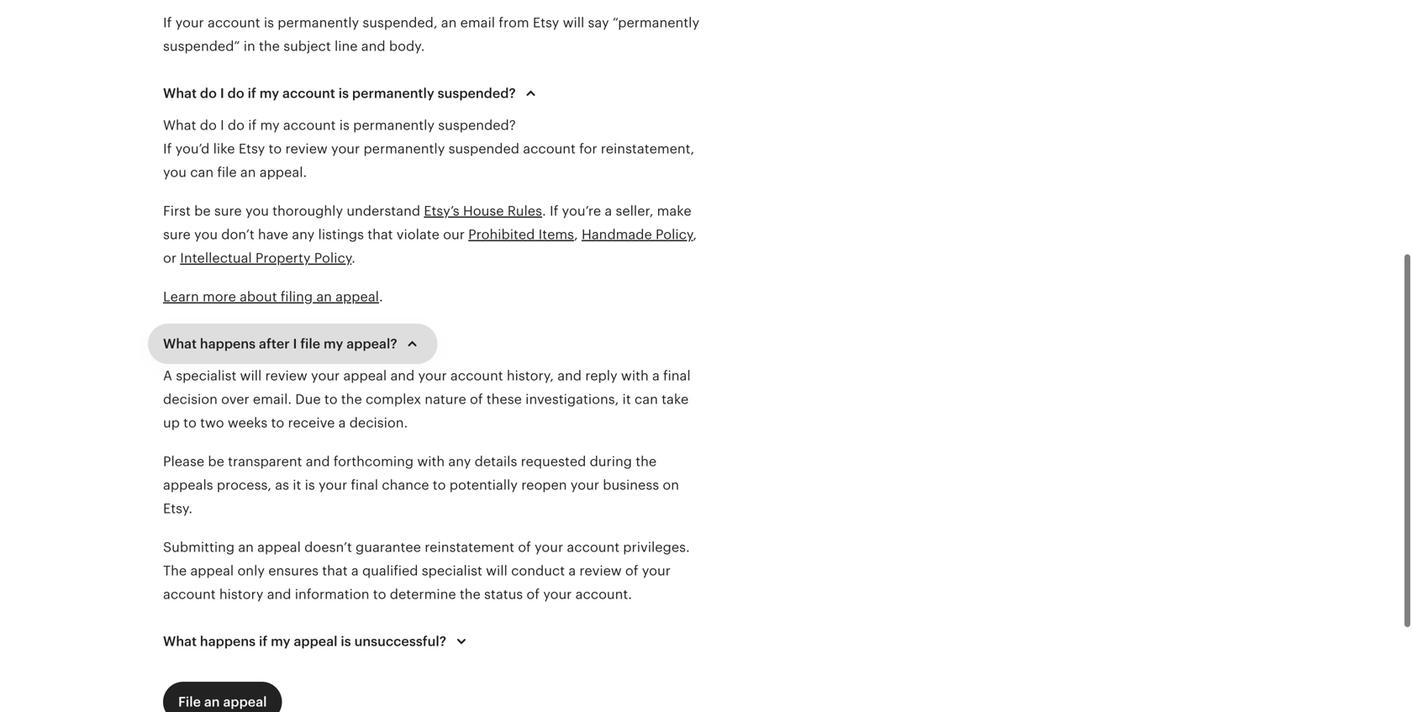 Task type: vqa. For each thing, say whether or not it's contained in the screenshot.
my
yes



Task type: describe. For each thing, give the bounding box(es) containing it.
reply
[[585, 368, 618, 383]]

learn more about filing an appeal link
[[163, 289, 379, 304]]

determine
[[390, 587, 456, 602]]

your up due
[[311, 368, 340, 383]]

first be sure you thoroughly understand etsy's house rules
[[163, 203, 542, 219]]

and inside submitting an appeal doesn't guarantee reinstatement of your account privileges. the appeal only ensures that a qualified specialist will conduct a review of your account history and information to determine the status of your account.
[[267, 587, 291, 602]]

of down privileges.
[[625, 563, 639, 578]]

a specialist will review your appeal and your account history, and reply with a final decision over email. due to the complex nature of these investigations, it can take up to two weeks to receive a decision.
[[163, 368, 691, 430]]

information
[[295, 587, 370, 602]]

what for what do i do if my account is permanently suspended? if you'd like etsy to review your permanently suspended account for reinstatement, you can file an appeal.
[[163, 118, 196, 133]]

a
[[163, 368, 172, 383]]

potentially
[[450, 478, 518, 493]]

etsy's
[[424, 203, 460, 219]]

to right due
[[324, 392, 338, 407]]

1 vertical spatial you
[[245, 203, 269, 219]]

line
[[335, 39, 358, 54]]

account down the
[[163, 587, 216, 602]]

with inside 'a specialist will review your appeal and your account history, and reply with a final decision over email. due to the complex nature of these investigations, it can take up to two weeks to receive a decision.'
[[621, 368, 649, 383]]

intellectual
[[180, 251, 252, 266]]

an right filing
[[316, 289, 332, 304]]

subject
[[284, 39, 331, 54]]

your down "forthcoming"
[[319, 478, 347, 493]]

rules
[[508, 203, 542, 219]]

learn
[[163, 289, 199, 304]]

a right conduct in the left of the page
[[569, 563, 576, 578]]

as
[[275, 478, 289, 493]]

account.
[[576, 587, 632, 602]]

account left for
[[523, 141, 576, 156]]

if your account is permanently suspended, an email from etsy will say "permanently suspended" in the subject line and body.
[[163, 15, 700, 54]]

of up conduct in the left of the page
[[518, 540, 531, 555]]

your down during
[[571, 478, 599, 493]]

that inside submitting an appeal doesn't guarantee reinstatement of your account privileges. the appeal only ensures that a qualified specialist will conduct a review of your account history and information to determine the status of your account.
[[322, 563, 348, 578]]

receive
[[288, 415, 335, 430]]

my for what do i do if my account is permanently suspended?
[[260, 86, 279, 101]]

permanently up understand
[[364, 141, 445, 156]]

what do i do if my account is permanently suspended?
[[163, 86, 516, 101]]

on
[[663, 478, 679, 493]]

requested
[[521, 454, 586, 469]]

if inside '. if you're a seller, make sure you don't have any listings that violate our'
[[550, 203, 559, 219]]

doesn't
[[305, 540, 352, 555]]

you inside '. if you're a seller, make sure you don't have any listings that violate our'
[[194, 227, 218, 242]]

learn more about filing an appeal .
[[163, 289, 383, 304]]

over
[[221, 392, 249, 407]]

and up investigations,
[[558, 368, 582, 383]]

reinstatement,
[[601, 141, 695, 156]]

file an appeal link
[[163, 682, 282, 712]]

your down privileges.
[[642, 563, 671, 578]]

an inside 'link'
[[204, 695, 220, 710]]

final inside 'a specialist will review your appeal and your account history, and reply with a final decision over email. due to the complex nature of these investigations, it can take up to two weeks to receive a decision.'
[[663, 368, 691, 383]]

can inside what do i do if my account is permanently suspended? if you'd like etsy to review your permanently suspended account for reinstatement, you can file an appeal.
[[190, 165, 214, 180]]

suspended? for what do i do if my account is permanently suspended? if you'd like etsy to review your permanently suspended account for reinstatement, you can file an appeal.
[[438, 118, 516, 133]]

account inside 'a specialist will review your appeal and your account history, and reply with a final decision over email. due to the complex nature of these investigations, it can take up to two weeks to receive a decision.'
[[451, 368, 503, 383]]

submitting an appeal doesn't guarantee reinstatement of your account privileges. the appeal only ensures that a qualified specialist will conduct a review of your account history and information to determine the status of your account.
[[163, 540, 690, 602]]

to inside what do i do if my account is permanently suspended? if you'd like etsy to review your permanently suspended account for reinstatement, you can file an appeal.
[[269, 141, 282, 156]]

your inside what do i do if my account is permanently suspended? if you'd like etsy to review your permanently suspended account for reinstatement, you can file an appeal.
[[331, 141, 360, 156]]

email
[[460, 15, 495, 30]]

what for what happens if my appeal is unsuccessful?
[[163, 634, 197, 649]]

history
[[219, 587, 264, 602]]

i for what do i do if my account is permanently suspended?
[[220, 86, 224, 101]]

what happens after i file my appeal?
[[163, 336, 397, 351]]

file an appeal
[[178, 695, 267, 710]]

is inside 'if your account is permanently suspended, an email from etsy will say "permanently suspended" in the subject line and body.'
[[264, 15, 274, 30]]

violate
[[397, 227, 440, 242]]

understand
[[347, 203, 420, 219]]

appeal.
[[260, 165, 307, 180]]

your up nature
[[418, 368, 447, 383]]

review inside what do i do if my account is permanently suspended? if you'd like etsy to review your permanently suspended account for reinstatement, you can file an appeal.
[[285, 141, 328, 156]]

the inside 'a specialist will review your appeal and your account history, and reply with a final decision over email. due to the complex nature of these investigations, it can take up to two weeks to receive a decision.'
[[341, 392, 362, 407]]

, inside , or
[[693, 227, 697, 242]]

don't
[[221, 227, 255, 242]]

appeal inside dropdown button
[[294, 634, 338, 649]]

process,
[[217, 478, 272, 493]]

suspended? for what do i do if my account is permanently suspended?
[[438, 86, 516, 101]]

is inside what do i do if my account is permanently suspended? if you'd like etsy to review your permanently suspended account for reinstatement, you can file an appeal.
[[339, 118, 350, 133]]

an inside 'if your account is permanently suspended, an email from etsy will say "permanently suspended" in the subject line and body.'
[[441, 15, 457, 30]]

1 vertical spatial .
[[352, 251, 356, 266]]

first
[[163, 203, 191, 219]]

suspended,
[[363, 15, 438, 30]]

final inside please be transparent and forthcoming with any details requested during the appeals process, as it is your final chance to potentially reopen your business on etsy.
[[351, 478, 378, 493]]

details
[[475, 454, 517, 469]]

file inside what do i do if my account is permanently suspended? if you'd like etsy to review your permanently suspended account for reinstatement, you can file an appeal.
[[217, 165, 237, 180]]

do down the in on the left of the page
[[228, 86, 244, 101]]

suspended"
[[163, 39, 240, 54]]

and inside 'if your account is permanently suspended, an email from etsy will say "permanently suspended" in the subject line and body.'
[[361, 39, 386, 54]]

please
[[163, 454, 204, 469]]

account up the account.
[[567, 540, 620, 555]]

house
[[463, 203, 504, 219]]

a inside '. if you're a seller, make sure you don't have any listings that violate our'
[[605, 203, 612, 219]]

0 horizontal spatial policy
[[314, 251, 352, 266]]

ensures
[[268, 563, 319, 578]]

to right up
[[183, 415, 197, 430]]

specialist inside 'a specialist will review your appeal and your account history, and reply with a final decision over email. due to the complex nature of these investigations, it can take up to two weeks to receive a decision.'
[[176, 368, 237, 383]]

and inside please be transparent and forthcoming with any details requested during the appeals process, as it is your final chance to potentially reopen your business on etsy.
[[306, 454, 330, 469]]

you inside what do i do if my account is permanently suspended? if you'd like etsy to review your permanently suspended account for reinstatement, you can file an appeal.
[[163, 165, 187, 180]]

etsy inside what do i do if my account is permanently suspended? if you'd like etsy to review your permanently suspended account for reinstatement, you can file an appeal.
[[239, 141, 265, 156]]

be for first
[[194, 203, 211, 219]]

of inside 'a specialist will review your appeal and your account history, and reply with a final decision over email. due to the complex nature of these investigations, it can take up to two weeks to receive a decision.'
[[470, 392, 483, 407]]

etsy.
[[163, 501, 193, 516]]

prohibited
[[468, 227, 535, 242]]

what do i do if my account is permanently suspended? button
[[148, 73, 556, 114]]

what happens if my appeal is unsuccessful? button
[[148, 621, 487, 662]]

do down suspended"
[[200, 86, 217, 101]]

the
[[163, 563, 187, 578]]

permanently inside 'if your account is permanently suspended, an email from etsy will say "permanently suspended" in the subject line and body.'
[[278, 15, 359, 30]]

if inside what do i do if my account is permanently suspended? if you'd like etsy to review your permanently suspended account for reinstatement, you can file an appeal.
[[163, 141, 172, 156]]

is inside please be transparent and forthcoming with any details requested during the appeals process, as it is your final chance to potentially reopen your business on etsy.
[[305, 478, 315, 493]]

history,
[[507, 368, 554, 383]]

intellectual property policy link
[[180, 251, 352, 266]]

appeal inside 'link'
[[223, 695, 267, 710]]

only
[[237, 563, 265, 578]]

take
[[662, 392, 689, 407]]

to inside submitting an appeal doesn't guarantee reinstatement of your account privileges. the appeal only ensures that a qualified specialist will conduct a review of your account history and information to determine the status of your account.
[[373, 587, 386, 602]]

will inside submitting an appeal doesn't guarantee reinstatement of your account privileges. the appeal only ensures that a qualified specialist will conduct a review of your account history and information to determine the status of your account.
[[486, 563, 508, 578]]

property
[[256, 251, 311, 266]]

two
[[200, 415, 224, 430]]

from
[[499, 15, 529, 30]]

1 horizontal spatial sure
[[214, 203, 242, 219]]

2 vertical spatial i
[[293, 336, 297, 351]]

complex
[[366, 392, 421, 407]]

nature
[[425, 392, 466, 407]]

these
[[487, 392, 522, 407]]

submitting
[[163, 540, 235, 555]]

. if you're a seller, make sure you don't have any listings that violate our
[[163, 203, 692, 242]]

items
[[539, 227, 574, 242]]

will inside 'a specialist will review your appeal and your account history, and reply with a final decision over email. due to the complex nature of these investigations, it can take up to two weeks to receive a decision.'
[[240, 368, 262, 383]]

guarantee
[[356, 540, 421, 555]]

appeal up ensures
[[257, 540, 301, 555]]

etsy's house rules link
[[424, 203, 542, 219]]

if for what do i do if my account is permanently suspended? if you'd like etsy to review your permanently suspended account for reinstatement, you can file an appeal.
[[248, 118, 257, 133]]

a right receive
[[339, 415, 346, 430]]

what happens if my appeal is unsuccessful?
[[163, 634, 447, 649]]

privileges.
[[623, 540, 690, 555]]

you're
[[562, 203, 601, 219]]

"permanently
[[613, 15, 700, 30]]



Task type: locate. For each thing, give the bounding box(es) containing it.
0 vertical spatial i
[[220, 86, 224, 101]]

will left say
[[563, 15, 585, 30]]

0 horizontal spatial will
[[240, 368, 262, 383]]

a
[[605, 203, 612, 219], [652, 368, 660, 383], [339, 415, 346, 430], [351, 563, 359, 578], [569, 563, 576, 578]]

review up the account.
[[580, 563, 622, 578]]

0 horizontal spatial it
[[293, 478, 301, 493]]

1 vertical spatial be
[[208, 454, 224, 469]]

2 vertical spatial if
[[259, 634, 268, 649]]

i for what do i do if my account is permanently suspended? if you'd like etsy to review your permanently suspended account for reinstatement, you can file an appeal.
[[220, 118, 224, 133]]

the left status
[[460, 587, 481, 602]]

to inside please be transparent and forthcoming with any details requested during the appeals process, as it is your final chance to potentially reopen your business on etsy.
[[433, 478, 446, 493]]

etsy right from
[[533, 15, 559, 30]]

any down thoroughly
[[292, 227, 315, 242]]

0 vertical spatial review
[[285, 141, 328, 156]]

it left take
[[623, 392, 631, 407]]

. inside '. if you're a seller, make sure you don't have any listings that violate our'
[[542, 203, 546, 219]]

1 horizontal spatial any
[[448, 454, 471, 469]]

your
[[175, 15, 204, 30], [331, 141, 360, 156], [311, 368, 340, 383], [418, 368, 447, 383], [319, 478, 347, 493], [571, 478, 599, 493], [535, 540, 564, 555], [642, 563, 671, 578], [543, 587, 572, 602]]

0 horizontal spatial you
[[163, 165, 187, 180]]

1 horizontal spatial will
[[486, 563, 508, 578]]

weeks
[[228, 415, 268, 430]]

0 vertical spatial any
[[292, 227, 315, 242]]

due
[[295, 392, 321, 407]]

1 vertical spatial will
[[240, 368, 262, 383]]

1 horizontal spatial it
[[623, 392, 631, 407]]

final down "forthcoming"
[[351, 478, 378, 493]]

i up like
[[220, 118, 224, 133]]

sure up don't
[[214, 203, 242, 219]]

business
[[603, 478, 659, 493]]

what up a in the bottom of the page
[[163, 336, 197, 351]]

1 vertical spatial any
[[448, 454, 471, 469]]

that up information
[[322, 563, 348, 578]]

final up take
[[663, 368, 691, 383]]

1 vertical spatial happens
[[200, 634, 256, 649]]

1 vertical spatial if
[[248, 118, 257, 133]]

i right the after
[[293, 336, 297, 351]]

0 vertical spatial final
[[663, 368, 691, 383]]

0 vertical spatial if
[[248, 86, 256, 101]]

seller,
[[616, 203, 654, 219]]

review up email.
[[265, 368, 308, 383]]

the inside submitting an appeal doesn't guarantee reinstatement of your account privileges. the appeal only ensures that a qualified specialist will conduct a review of your account history and information to determine the status of your account.
[[460, 587, 481, 602]]

account inside dropdown button
[[283, 86, 335, 101]]

if inside what do i do if my account is permanently suspended? if you'd like etsy to review your permanently suspended account for reinstatement, you can file an appeal.
[[248, 118, 257, 133]]

if
[[248, 86, 256, 101], [248, 118, 257, 133], [259, 634, 268, 649]]

chance
[[382, 478, 429, 493]]

appeal inside 'a specialist will review your appeal and your account history, and reply with a final decision over email. due to the complex nature of these investigations, it can take up to two weeks to receive a decision.'
[[343, 368, 387, 383]]

, or
[[163, 227, 697, 266]]

if inside what do i do if my account is permanently suspended? dropdown button
[[248, 86, 256, 101]]

if
[[163, 15, 172, 30], [163, 141, 172, 156], [550, 203, 559, 219]]

during
[[590, 454, 632, 469]]

1 vertical spatial specialist
[[422, 563, 483, 578]]

3 what from the top
[[163, 336, 197, 351]]

0 vertical spatial file
[[217, 165, 237, 180]]

1 , from the left
[[574, 227, 578, 242]]

can left take
[[635, 392, 658, 407]]

intellectual property policy .
[[180, 251, 356, 266]]

and up complex
[[391, 368, 415, 383]]

investigations,
[[526, 392, 619, 407]]

policy down make
[[656, 227, 693, 242]]

1 vertical spatial file
[[300, 336, 320, 351]]

0 horizontal spatial sure
[[163, 227, 191, 242]]

appeal down submitting
[[190, 563, 234, 578]]

1 horizontal spatial ,
[[693, 227, 697, 242]]

body.
[[389, 39, 425, 54]]

permanently
[[278, 15, 359, 30], [352, 86, 435, 101], [353, 118, 435, 133], [364, 141, 445, 156]]

, down you're
[[574, 227, 578, 242]]

reopen
[[521, 478, 567, 493]]

etsy inside 'if your account is permanently suspended, an email from etsy will say "permanently suspended" in the subject line and body.'
[[533, 15, 559, 30]]

1 vertical spatial that
[[322, 563, 348, 578]]

with up 'chance'
[[417, 454, 445, 469]]

1 horizontal spatial etsy
[[533, 15, 559, 30]]

what up you'd
[[163, 118, 196, 133]]

it inside 'a specialist will review your appeal and your account history, and reply with a final decision over email. due to the complex nature of these investigations, it can take up to two weeks to receive a decision.'
[[623, 392, 631, 407]]

file
[[178, 695, 201, 710]]

our
[[443, 227, 465, 242]]

be inside please be transparent and forthcoming with any details requested during the appeals process, as it is your final chance to potentially reopen your business on etsy.
[[208, 454, 224, 469]]

please be transparent and forthcoming with any details requested during the appeals process, as it is your final chance to potentially reopen your business on etsy.
[[163, 454, 679, 516]]

,
[[574, 227, 578, 242], [693, 227, 697, 242]]

2 horizontal spatial you
[[245, 203, 269, 219]]

to down email.
[[271, 415, 284, 430]]

4 what from the top
[[163, 634, 197, 649]]

have
[[258, 227, 288, 242]]

1 vertical spatial review
[[265, 368, 308, 383]]

0 horizontal spatial any
[[292, 227, 315, 242]]

can down you'd
[[190, 165, 214, 180]]

will
[[563, 15, 585, 30], [240, 368, 262, 383], [486, 563, 508, 578]]

be for please
[[208, 454, 224, 469]]

0 vertical spatial .
[[542, 203, 546, 219]]

and right line
[[361, 39, 386, 54]]

transparent
[[228, 454, 302, 469]]

review up the appeal.
[[285, 141, 328, 156]]

account down 'subject'
[[283, 86, 335, 101]]

my inside what do i do if my account is permanently suspended? if you'd like etsy to review your permanently suspended account for reinstatement, you can file an appeal.
[[260, 118, 280, 133]]

appeal right file
[[223, 695, 267, 710]]

make
[[657, 203, 692, 219]]

1 horizontal spatial file
[[300, 336, 320, 351]]

it
[[623, 392, 631, 407], [293, 478, 301, 493]]

1 vertical spatial i
[[220, 118, 224, 133]]

1 vertical spatial etsy
[[239, 141, 265, 156]]

if left you'd
[[163, 141, 172, 156]]

in
[[244, 39, 255, 54]]

specialist up decision in the left of the page
[[176, 368, 237, 383]]

if inside 'if your account is permanently suspended, an email from etsy will say "permanently suspended" in the subject line and body.'
[[163, 15, 172, 30]]

0 horizontal spatial specialist
[[176, 368, 237, 383]]

file right the after
[[300, 336, 320, 351]]

happens for if
[[200, 634, 256, 649]]

0 vertical spatial it
[[623, 392, 631, 407]]

review inside 'a specialist will review your appeal and your account history, and reply with a final decision over email. due to the complex nature of these investigations, it can take up to two weeks to receive a decision.'
[[265, 368, 308, 383]]

etsy right like
[[239, 141, 265, 156]]

0 horizontal spatial that
[[322, 563, 348, 578]]

be right first
[[194, 203, 211, 219]]

0 horizontal spatial file
[[217, 165, 237, 180]]

permanently down body.
[[352, 86, 435, 101]]

forthcoming
[[334, 454, 414, 469]]

1 horizontal spatial .
[[379, 289, 383, 304]]

0 vertical spatial etsy
[[533, 15, 559, 30]]

you up have
[[245, 203, 269, 219]]

if inside what happens if my appeal is unsuccessful? dropdown button
[[259, 634, 268, 649]]

sure
[[214, 203, 242, 219], [163, 227, 191, 242]]

1 vertical spatial with
[[417, 454, 445, 469]]

your up conduct in the left of the page
[[535, 540, 564, 555]]

a right reply
[[652, 368, 660, 383]]

2 vertical spatial review
[[580, 563, 622, 578]]

can inside 'a specialist will review your appeal and your account history, and reply with a final decision over email. due to the complex nature of these investigations, it can take up to two weeks to receive a decision.'
[[635, 392, 658, 407]]

with inside please be transparent and forthcoming with any details requested during the appeals process, as it is your final chance to potentially reopen your business on etsy.
[[417, 454, 445, 469]]

an inside submitting an appeal doesn't guarantee reinstatement of your account privileges. the appeal only ensures that a qualified specialist will conduct a review of your account history and information to determine the status of your account.
[[238, 540, 254, 555]]

0 horizontal spatial final
[[351, 478, 378, 493]]

permanently up 'subject'
[[278, 15, 359, 30]]

if up suspended"
[[163, 15, 172, 30]]

1 vertical spatial suspended?
[[438, 118, 516, 133]]

the
[[259, 39, 280, 54], [341, 392, 362, 407], [636, 454, 657, 469], [460, 587, 481, 602]]

file inside dropdown button
[[300, 336, 320, 351]]

with right reply
[[621, 368, 649, 383]]

i inside what do i do if my account is permanently suspended? if you'd like etsy to review your permanently suspended account for reinstatement, you can file an appeal.
[[220, 118, 224, 133]]

after
[[259, 336, 290, 351]]

any inside '. if you're a seller, make sure you don't have any listings that violate our'
[[292, 227, 315, 242]]

1 horizontal spatial can
[[635, 392, 658, 407]]

my for what do i do if my account is permanently suspended? if you'd like etsy to review your permanently suspended account for reinstatement, you can file an appeal.
[[260, 118, 280, 133]]

an left email
[[441, 15, 457, 30]]

email.
[[253, 392, 292, 407]]

decision.
[[350, 415, 408, 430]]

happens left the after
[[200, 336, 256, 351]]

your inside 'if your account is permanently suspended, an email from etsy will say "permanently suspended" in the subject line and body.'
[[175, 15, 204, 30]]

prohibited items link
[[468, 227, 574, 242]]

what inside what do i do if my account is permanently suspended? if you'd like etsy to review your permanently suspended account for reinstatement, you can file an appeal.
[[163, 118, 196, 133]]

prohibited items , handmade policy
[[468, 227, 693, 242]]

and down ensures
[[267, 587, 291, 602]]

account up the in on the left of the page
[[208, 15, 260, 30]]

what happens after i file my appeal? button
[[148, 324, 438, 364]]

and down receive
[[306, 454, 330, 469]]

appeal down appeal?
[[343, 368, 387, 383]]

up
[[163, 415, 180, 430]]

you up intellectual at the top left of the page
[[194, 227, 218, 242]]

file down like
[[217, 165, 237, 180]]

about
[[240, 289, 277, 304]]

of
[[470, 392, 483, 407], [518, 540, 531, 555], [625, 563, 639, 578], [527, 587, 540, 602]]

it inside please be transparent and forthcoming with any details requested during the appeals process, as it is your final chance to potentially reopen your business on etsy.
[[293, 478, 301, 493]]

can
[[190, 165, 214, 180], [635, 392, 658, 407]]

what up file
[[163, 634, 197, 649]]

any inside please be transparent and forthcoming with any details requested during the appeals process, as it is your final chance to potentially reopen your business on etsy.
[[448, 454, 471, 469]]

will up over
[[240, 368, 262, 383]]

handmade policy link
[[582, 227, 693, 242]]

etsy
[[533, 15, 559, 30], [239, 141, 265, 156]]

the right the in on the left of the page
[[259, 39, 280, 54]]

what do i do if my account is permanently suspended? if you'd like etsy to review your permanently suspended account for reinstatement, you can file an appeal.
[[163, 118, 695, 180]]

0 horizontal spatial can
[[190, 165, 214, 180]]

do up like
[[228, 118, 245, 133]]

. down listings
[[352, 251, 356, 266]]

and
[[361, 39, 386, 54], [391, 368, 415, 383], [558, 368, 582, 383], [306, 454, 330, 469], [267, 587, 291, 602]]

or
[[163, 251, 177, 266]]

i down suspended"
[[220, 86, 224, 101]]

0 vertical spatial with
[[621, 368, 649, 383]]

0 vertical spatial policy
[[656, 227, 693, 242]]

0 vertical spatial you
[[163, 165, 187, 180]]

0 horizontal spatial etsy
[[239, 141, 265, 156]]

an left the appeal.
[[240, 165, 256, 180]]

specialist
[[176, 368, 237, 383], [422, 563, 483, 578]]

what for what happens after i file my appeal?
[[163, 336, 197, 351]]

1 horizontal spatial you
[[194, 227, 218, 242]]

1 vertical spatial policy
[[314, 251, 352, 266]]

suspended? inside what do i do if my account is permanently suspended? if you'd like etsy to review your permanently suspended account for reinstatement, you can file an appeal.
[[438, 118, 516, 133]]

of down conduct in the left of the page
[[527, 587, 540, 602]]

status
[[484, 587, 523, 602]]

0 vertical spatial will
[[563, 15, 585, 30]]

appeal?
[[347, 336, 397, 351]]

suspended
[[449, 141, 520, 156]]

1 vertical spatial if
[[163, 141, 172, 156]]

2 happens from the top
[[200, 634, 256, 649]]

1 happens from the top
[[200, 336, 256, 351]]

is
[[264, 15, 274, 30], [339, 86, 349, 101], [339, 118, 350, 133], [305, 478, 315, 493], [341, 634, 351, 649]]

0 vertical spatial sure
[[214, 203, 242, 219]]

0 vertical spatial be
[[194, 203, 211, 219]]

sure down first
[[163, 227, 191, 242]]

suspended? inside dropdown button
[[438, 86, 516, 101]]

conduct
[[511, 563, 565, 578]]

reinstatement
[[425, 540, 515, 555]]

what for what do i do if my account is permanently suspended?
[[163, 86, 197, 101]]

0 vertical spatial specialist
[[176, 368, 237, 383]]

that down understand
[[368, 227, 393, 242]]

say
[[588, 15, 609, 30]]

my for what happens after i file my appeal?
[[324, 336, 343, 351]]

2 vertical spatial will
[[486, 563, 508, 578]]

be right please
[[208, 454, 224, 469]]

sure inside '. if you're a seller, make sure you don't have any listings that violate our'
[[163, 227, 191, 242]]

decision
[[163, 392, 218, 407]]

specialist inside submitting an appeal doesn't guarantee reinstatement of your account privileges. the appeal only ensures that a qualified specialist will conduct a review of your account history and information to determine the status of your account.
[[422, 563, 483, 578]]

, right handmade on the left of page
[[693, 227, 697, 242]]

permanently down what do i do if my account is permanently suspended? dropdown button
[[353, 118, 435, 133]]

appeal up appeal?
[[336, 289, 379, 304]]

1 vertical spatial final
[[351, 478, 378, 493]]

2 horizontal spatial .
[[542, 203, 546, 219]]

0 vertical spatial that
[[368, 227, 393, 242]]

the up the decision.
[[341, 392, 362, 407]]

specialist down reinstatement
[[422, 563, 483, 578]]

happens down history
[[200, 634, 256, 649]]

2 horizontal spatial will
[[563, 15, 585, 30]]

0 vertical spatial suspended?
[[438, 86, 516, 101]]

thoroughly
[[273, 203, 343, 219]]

unsuccessful?
[[355, 634, 447, 649]]

that inside '. if you're a seller, make sure you don't have any listings that violate our'
[[368, 227, 393, 242]]

to right 'chance'
[[433, 478, 446, 493]]

like
[[213, 141, 235, 156]]

happens
[[200, 336, 256, 351], [200, 634, 256, 649]]

0 horizontal spatial with
[[417, 454, 445, 469]]

. up items
[[542, 203, 546, 219]]

account up these
[[451, 368, 503, 383]]

1 vertical spatial sure
[[163, 227, 191, 242]]

1 what from the top
[[163, 86, 197, 101]]

to up the appeal.
[[269, 141, 282, 156]]

1 horizontal spatial specialist
[[422, 563, 483, 578]]

a up information
[[351, 563, 359, 578]]

filing
[[281, 289, 313, 304]]

if up items
[[550, 203, 559, 219]]

what down suspended"
[[163, 86, 197, 101]]

0 vertical spatial happens
[[200, 336, 256, 351]]

2 vertical spatial you
[[194, 227, 218, 242]]

of left these
[[470, 392, 483, 407]]

appeals
[[163, 478, 213, 493]]

0 vertical spatial can
[[190, 165, 214, 180]]

the inside please be transparent and forthcoming with any details requested during the appeals process, as it is your final chance to potentially reopen your business on etsy.
[[636, 454, 657, 469]]

1 horizontal spatial final
[[663, 368, 691, 383]]

permanently inside dropdown button
[[352, 86, 435, 101]]

any up potentially
[[448, 454, 471, 469]]

appeal down information
[[294, 634, 338, 649]]

a up handmade on the left of page
[[605, 203, 612, 219]]

2 vertical spatial if
[[550, 203, 559, 219]]

2 , from the left
[[693, 227, 697, 242]]

i
[[220, 86, 224, 101], [220, 118, 224, 133], [293, 336, 297, 351]]

account down what do i do if my account is permanently suspended?
[[283, 118, 336, 133]]

appeal
[[336, 289, 379, 304], [343, 368, 387, 383], [257, 540, 301, 555], [190, 563, 234, 578], [294, 634, 338, 649], [223, 695, 267, 710]]

handmade
[[582, 227, 652, 242]]

.
[[542, 203, 546, 219], [352, 251, 356, 266], [379, 289, 383, 304]]

1 horizontal spatial that
[[368, 227, 393, 242]]

the inside 'if your account is permanently suspended, an email from etsy will say "permanently suspended" in the subject line and body.'
[[259, 39, 280, 54]]

an inside what do i do if my account is permanently suspended? if you'd like etsy to review your permanently suspended account for reinstatement, you can file an appeal.
[[240, 165, 256, 180]]

2 what from the top
[[163, 118, 196, 133]]

happens for after
[[200, 336, 256, 351]]

1 horizontal spatial with
[[621, 368, 649, 383]]

your down conduct in the left of the page
[[543, 587, 572, 602]]

1 horizontal spatial policy
[[656, 227, 693, 242]]

2 vertical spatial .
[[379, 289, 383, 304]]

file
[[217, 165, 237, 180], [300, 336, 320, 351]]

do up you'd
[[200, 118, 217, 133]]

0 horizontal spatial ,
[[574, 227, 578, 242]]

0 vertical spatial if
[[163, 15, 172, 30]]

will inside 'if your account is permanently suspended, an email from etsy will say "permanently suspended" in the subject line and body.'
[[563, 15, 585, 30]]

for
[[579, 141, 597, 156]]

0 horizontal spatial .
[[352, 251, 356, 266]]

any
[[292, 227, 315, 242], [448, 454, 471, 469]]

an right file
[[204, 695, 220, 710]]

you'd
[[175, 141, 210, 156]]

the up business
[[636, 454, 657, 469]]

if for what do i do if my account is permanently suspended?
[[248, 86, 256, 101]]

account inside 'if your account is permanently suspended, an email from etsy will say "permanently suspended" in the subject line and body.'
[[208, 15, 260, 30]]

1 vertical spatial can
[[635, 392, 658, 407]]

review inside submitting an appeal doesn't guarantee reinstatement of your account privileges. the appeal only ensures that a qualified specialist will conduct a review of your account history and information to determine the status of your account.
[[580, 563, 622, 578]]

1 vertical spatial it
[[293, 478, 301, 493]]

policy down listings
[[314, 251, 352, 266]]

my
[[260, 86, 279, 101], [260, 118, 280, 133], [324, 336, 343, 351], [271, 634, 291, 649]]

an up "only"
[[238, 540, 254, 555]]



